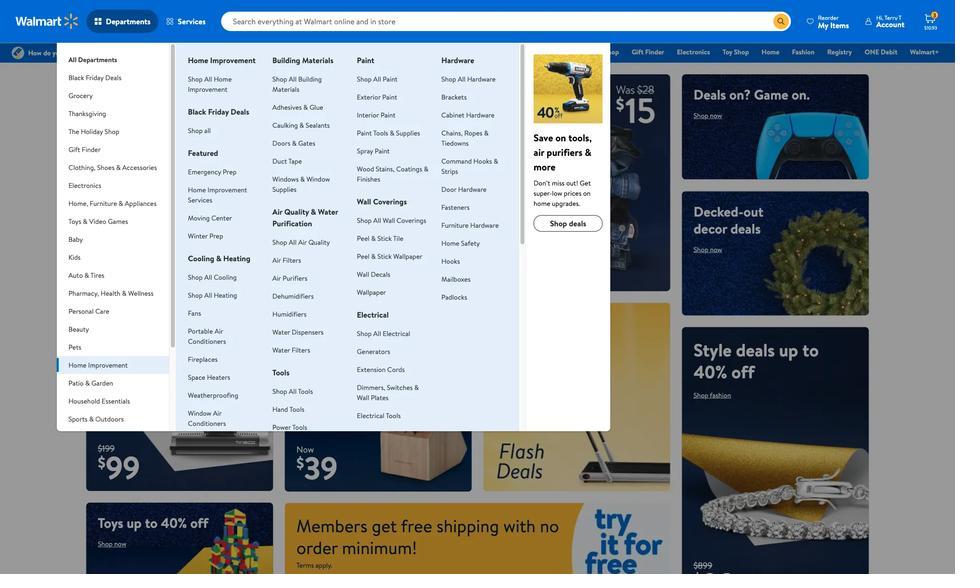 Task type: locate. For each thing, give the bounding box(es) containing it.
up inside 'style deals up to 40% off'
[[779, 338, 799, 362]]

0 horizontal spatial the
[[69, 127, 79, 136]]

finder left electronics link
[[645, 47, 665, 57]]

grocery left high
[[69, 91, 93, 100]]

holiday for the holiday shop dropdown button
[[81, 127, 103, 136]]

was dollar $199, now dollar 99 group
[[86, 442, 140, 491]]

2 stick from the top
[[378, 251, 392, 261]]

0 vertical spatial conditioners
[[188, 336, 226, 346]]

1 horizontal spatial gift finder
[[632, 47, 665, 57]]

black friday deals down all departments
[[69, 73, 122, 82]]

now dollar 39 null group
[[285, 443, 338, 492]]

all up huge
[[204, 74, 212, 84]]

apply.
[[316, 561, 333, 570]]

1 horizontal spatial hooks
[[474, 156, 492, 166]]

0 vertical spatial electrical
[[357, 309, 389, 320]]

spray paint
[[357, 146, 390, 155]]

prep right winter at the left top of the page
[[210, 231, 223, 240]]

1 vertical spatial black friday deals
[[188, 106, 249, 117]]

window inside window air conditioners
[[188, 408, 212, 418]]

improvement down pets dropdown button
[[88, 360, 128, 370]]

deals left on? on the right
[[694, 85, 726, 104]]

0 vertical spatial stick
[[378, 233, 392, 243]]

clothing,
[[69, 163, 96, 172]]

save inside save on tools, air purifiers & more don't miss out! get super-low prices on home upgrades.
[[534, 131, 553, 144]]

finder
[[645, 47, 665, 57], [82, 145, 101, 154]]

building down building materials
[[298, 74, 322, 84]]

coatings
[[396, 164, 422, 173]]

shop now for decked-out decor deals
[[694, 245, 723, 254]]

friday down all departments
[[86, 73, 104, 82]]

now for high tech gifts, huge savings
[[114, 128, 126, 137]]

now for deals on? game on.
[[710, 111, 723, 120]]

heating down shop all cooling link on the left
[[214, 290, 237, 300]]

0 vertical spatial hooks
[[474, 156, 492, 166]]

all up the "black friday deals" dropdown button
[[69, 55, 76, 64]]

tools right power
[[292, 422, 307, 432]]

0 vertical spatial save
[[534, 131, 553, 144]]

paint right spray
[[375, 146, 390, 155]]

style
[[694, 338, 732, 362]]

purifiers
[[547, 145, 583, 159]]

generators link
[[357, 347, 390, 356]]

finder up clothing,
[[82, 145, 101, 154]]

quality down air quality & water purification
[[309, 237, 330, 247]]

deals down upgrades.
[[569, 218, 587, 229]]

1 horizontal spatial up
[[127, 513, 142, 532]]

finder inside gift finder dropdown button
[[82, 145, 101, 154]]

holiday inside dropdown button
[[81, 127, 103, 136]]

materials up adhesives
[[273, 84, 300, 94]]

air up "purification"
[[273, 206, 283, 217]]

electronics down clothing,
[[69, 180, 101, 190]]

pharmacy,
[[69, 288, 99, 298]]

1 vertical spatial prep
[[210, 231, 223, 240]]

appliances
[[125, 198, 157, 208]]

shop now for high tech gifts, huge savings
[[98, 128, 126, 137]]

air filters
[[273, 255, 301, 265]]

the inside the holiday shop dropdown button
[[69, 127, 79, 136]]

home safety link
[[442, 238, 480, 248]]

seasonal decor & party supplies button
[[57, 428, 169, 456]]

black friday deals down huge
[[188, 106, 249, 117]]

0 vertical spatial deals
[[105, 73, 122, 82]]

all up peel & stick tile
[[373, 215, 381, 225]]

black up 'shop all'
[[188, 106, 206, 117]]

furniture down fasteners link
[[442, 220, 469, 230]]

1 vertical spatial electronics
[[69, 180, 101, 190]]

now for home deals are served
[[313, 339, 325, 349]]

prep right emergency
[[223, 167, 237, 176]]

electrical tools link
[[357, 411, 401, 420]]

duct tape
[[273, 156, 302, 166]]

1 horizontal spatial on
[[583, 188, 591, 198]]

hand tools
[[273, 404, 305, 414]]

coverings up shop all wall coverings link
[[373, 196, 407, 207]]

all up exterior paint
[[373, 74, 381, 84]]

air down weatherproofing link
[[213, 408, 222, 418]]

the up clothing,
[[69, 127, 79, 136]]

doors & gates link
[[273, 138, 315, 148]]

the holiday shop inside dropdown button
[[69, 127, 119, 136]]

dispensers
[[292, 327, 324, 337]]

air inside portable air conditioners
[[215, 326, 223, 336]]

padlocks link
[[442, 292, 467, 302]]

1 horizontal spatial materials
[[302, 55, 334, 66]]

1 vertical spatial grocery
[[69, 91, 93, 100]]

on up purifiers
[[556, 131, 566, 144]]

1 horizontal spatial window
[[307, 174, 330, 184]]

1 vertical spatial coverings
[[397, 215, 426, 225]]

& inside windows & window supplies
[[300, 174, 305, 184]]

beauty
[[69, 324, 89, 334]]

1 vertical spatial toys
[[98, 513, 123, 532]]

conditioners down weatherproofing
[[188, 419, 226, 428]]

gift inside gift finder dropdown button
[[69, 145, 80, 154]]

1 vertical spatial 40%
[[694, 360, 728, 384]]

shop all cooling link
[[188, 272, 237, 282]]

tools for paint
[[373, 128, 388, 137]]

1 horizontal spatial thanksgiving
[[516, 47, 555, 57]]

0 vertical spatial wallpaper
[[394, 251, 423, 261]]

1 horizontal spatial finder
[[645, 47, 665, 57]]

home improvement inside "dropdown button"
[[69, 360, 128, 370]]

cabinet hardware
[[442, 110, 495, 120]]

humidifiers link
[[273, 309, 307, 319]]

baby button
[[57, 230, 169, 248]]

now for home deals up to 30% off
[[114, 295, 126, 305]]

2 vertical spatial water
[[273, 345, 290, 355]]

0 vertical spatial services
[[178, 16, 206, 27]]

deals right the decor
[[731, 219, 761, 238]]

supplies inside windows & window supplies
[[273, 184, 297, 194]]

air quality & water purification
[[273, 206, 338, 229]]

1 horizontal spatial toys
[[98, 513, 123, 532]]

wallpaper down tile
[[394, 251, 423, 261]]

get
[[372, 514, 397, 538]]

grocery up shop all hardware link
[[443, 47, 467, 57]]

2 horizontal spatial deals
[[694, 85, 726, 104]]

cooling & heating
[[188, 253, 251, 264]]

electrical up outlets at the left of page
[[357, 411, 385, 420]]

2 conditioners from the top
[[188, 419, 226, 428]]

home improvement services link
[[188, 185, 247, 205]]

water filters
[[273, 345, 310, 355]]

reorder my items
[[819, 13, 850, 30]]

command hooks & strips
[[442, 156, 498, 176]]

electronics inside dropdown button
[[69, 180, 101, 190]]

0 vertical spatial black friday deals
[[69, 73, 122, 82]]

deals down shop all home improvement link on the top of the page
[[231, 106, 249, 117]]

0 horizontal spatial deals
[[105, 73, 122, 82]]

tools for electrical
[[386, 411, 401, 420]]

the for the holiday shop link
[[568, 47, 579, 57]]

peel for peel & stick wallpaper
[[357, 251, 370, 261]]

0 horizontal spatial window
[[188, 408, 212, 418]]

save for save big!
[[297, 211, 359, 255]]

0 horizontal spatial hooks
[[442, 256, 460, 266]]

0 horizontal spatial black friday deals
[[69, 73, 122, 82]]

up inside home deals up to 30% off
[[98, 243, 117, 267]]

shop now link for deals on? game on.
[[694, 111, 723, 120]]

save for save on tools, air purifiers & more don't miss out! get super-low prices on home upgrades.
[[534, 131, 553, 144]]

home improvement up garden
[[69, 360, 128, 370]]

departments up the "black friday deals" dropdown button
[[78, 55, 117, 64]]

the holiday shop
[[568, 47, 619, 57], [69, 127, 119, 136]]

0 horizontal spatial wallpaper
[[357, 287, 386, 297]]

all up generators link
[[373, 329, 381, 338]]

&
[[469, 47, 473, 57], [304, 102, 308, 112], [300, 120, 304, 130], [390, 128, 395, 137], [484, 128, 489, 137], [292, 138, 297, 148], [585, 145, 592, 159], [494, 156, 498, 166], [116, 163, 121, 172], [424, 164, 429, 173], [300, 174, 305, 184], [119, 198, 123, 208], [311, 206, 316, 217], [83, 216, 88, 226], [371, 233, 376, 243], [371, 251, 376, 261], [216, 253, 222, 264], [85, 270, 89, 280], [122, 288, 127, 298], [85, 378, 90, 388], [415, 383, 419, 392], [89, 414, 94, 424], [115, 432, 120, 442]]

1 vertical spatial water
[[273, 327, 290, 337]]

hardware up the ropes on the top
[[466, 110, 495, 120]]

0 vertical spatial quality
[[284, 206, 309, 217]]

hardware up safety
[[471, 220, 499, 230]]

all for tools
[[289, 386, 297, 396]]

$ inside '$199 $ 99'
[[98, 451, 106, 473]]

1 vertical spatial window
[[188, 408, 212, 418]]

gift right the holiday shop link
[[632, 47, 644, 57]]

grocery inside "link"
[[443, 47, 467, 57]]

stick left tile
[[378, 233, 392, 243]]

window inside windows & window supplies
[[307, 174, 330, 184]]

gift finder up clothing,
[[69, 145, 101, 154]]

all inside shop all building materials
[[289, 74, 297, 84]]

deals left winter at the left top of the page
[[148, 221, 187, 245]]

gift for gift finder dropdown button
[[69, 145, 80, 154]]

1 horizontal spatial gift
[[632, 47, 644, 57]]

2 vertical spatial electrical
[[357, 411, 385, 420]]

1 vertical spatial gift
[[69, 145, 80, 154]]

0 vertical spatial grocery
[[443, 47, 467, 57]]

& inside "seasonal decor & party supplies"
[[115, 432, 120, 442]]

0 horizontal spatial supplies
[[69, 442, 93, 452]]

baby
[[69, 234, 83, 244]]

1 horizontal spatial save
[[534, 131, 553, 144]]

$899
[[694, 559, 713, 571]]

all for air quality & water purification
[[289, 237, 297, 247]]

1 vertical spatial gift finder
[[69, 145, 101, 154]]

conditioners down portable
[[188, 336, 226, 346]]

water inside air quality & water purification
[[318, 206, 338, 217]]

portable
[[188, 326, 213, 336]]

0 vertical spatial the
[[568, 47, 579, 57]]

2 peel from the top
[[357, 251, 370, 261]]

deals inside the decked-out decor deals
[[731, 219, 761, 238]]

shop now link for home deals up to 30% off
[[98, 295, 126, 305]]

2 horizontal spatial supplies
[[396, 128, 420, 137]]

super-
[[534, 188, 552, 198]]

0 vertical spatial gift
[[632, 47, 644, 57]]

one debit link
[[861, 47, 902, 57]]

wallpaper down wall decals
[[357, 287, 386, 297]]

miss
[[552, 178, 565, 188]]

filters for air filters
[[283, 255, 301, 265]]

$ for 99
[[98, 451, 106, 473]]

patio
[[69, 378, 84, 388]]

1 vertical spatial supplies
[[273, 184, 297, 194]]

1 horizontal spatial $
[[297, 452, 304, 474]]

the holiday shop for the holiday shop link
[[568, 47, 619, 57]]

essentials up shop all hardware link
[[475, 47, 504, 57]]

grocery for grocery & essentials
[[443, 47, 467, 57]]

0 horizontal spatial furniture
[[90, 198, 117, 208]]

filters
[[283, 255, 301, 265], [292, 345, 310, 355]]

door hardware link
[[442, 184, 487, 194]]

1 vertical spatial deals
[[694, 85, 726, 104]]

grocery inside dropdown button
[[69, 91, 93, 100]]

improvement up all
[[188, 84, 228, 94]]

0 vertical spatial water
[[318, 206, 338, 217]]

on down get
[[583, 188, 591, 198]]

all down building materials
[[289, 74, 297, 84]]

the inside the holiday shop link
[[568, 47, 579, 57]]

40% inside up to 40% off sports gear
[[532, 314, 558, 333]]

water down 'windows & window supplies' link
[[318, 206, 338, 217]]

toy shop link
[[719, 47, 754, 57]]

winter prep link
[[188, 231, 223, 240]]

filters down water dispensers at the bottom of the page
[[292, 345, 310, 355]]

1 horizontal spatial holiday
[[580, 47, 603, 57]]

all for wall coverings
[[373, 215, 381, 225]]

furniture inside dropdown button
[[90, 198, 117, 208]]

0 vertical spatial friday
[[86, 73, 104, 82]]

deals inside 'style deals up to 40% off'
[[736, 338, 775, 362]]

shop fashion
[[694, 390, 731, 400]]

departments button
[[86, 10, 158, 33]]

all down "purification"
[[289, 237, 297, 247]]

hand tools link
[[273, 404, 305, 414]]

0 horizontal spatial electronics
[[69, 180, 101, 190]]

upgrades.
[[552, 198, 580, 208]]

electrical up shop all electrical
[[357, 309, 389, 320]]

sports & outdoors
[[69, 414, 124, 424]]

heating up shop all cooling
[[223, 253, 251, 264]]

wall down dimmers,
[[357, 393, 369, 402]]

gift finder left electronics link
[[632, 47, 665, 57]]

1 vertical spatial electrical
[[383, 329, 410, 338]]

home, furniture & appliances
[[69, 198, 157, 208]]

generators
[[357, 347, 390, 356]]

garden
[[91, 378, 113, 388]]

thanksgiving inside thanksgiving link
[[516, 47, 555, 57]]

off inside up to 40% off sports gear
[[561, 314, 579, 333]]

home safety
[[442, 238, 480, 248]]

home inside "dropdown button"
[[69, 360, 87, 370]]

1 horizontal spatial home improvement
[[188, 55, 256, 66]]

grocery for grocery
[[69, 91, 93, 100]]

tile
[[393, 233, 404, 243]]

filters up air purifiers link
[[283, 255, 301, 265]]

1 vertical spatial services
[[188, 195, 212, 205]]

now for save big!
[[321, 267, 333, 277]]

hooks inside command hooks & strips
[[474, 156, 492, 166]]

thanksgiving inside "thanksgiving" dropdown button
[[69, 109, 106, 118]]

shop now link for save big!
[[297, 264, 341, 280]]

shop now for save big!
[[304, 267, 333, 277]]

to inside up to 40% off sports gear
[[516, 314, 528, 333]]

1 peel from the top
[[357, 233, 370, 243]]

chains,
[[442, 128, 463, 137]]

0 vertical spatial supplies
[[396, 128, 420, 137]]

all
[[204, 126, 211, 135]]

1 horizontal spatial supplies
[[273, 184, 297, 194]]

quality up "purification"
[[284, 206, 309, 217]]

window right windows at the top left of page
[[307, 174, 330, 184]]

improvement up shop all home improvement
[[210, 55, 256, 66]]

shop inside shop all home improvement
[[188, 74, 203, 84]]

2 vertical spatial supplies
[[69, 442, 93, 452]]

air up air purifiers link
[[273, 255, 281, 265]]

duct
[[273, 156, 287, 166]]

emergency prep link
[[188, 167, 237, 176]]

2 horizontal spatial up
[[779, 338, 799, 362]]

coverings up tile
[[397, 215, 426, 225]]

household essentials button
[[57, 392, 169, 410]]

supplies for windows & window supplies
[[273, 184, 297, 194]]

& inside save on tools, air purifiers & more don't miss out! get super-low prices on home upgrades.
[[585, 145, 592, 159]]

0 vertical spatial electronics
[[677, 47, 710, 57]]

gates
[[298, 138, 315, 148]]

heating for shop all heating
[[214, 290, 237, 300]]

huge
[[194, 85, 223, 104]]

finder inside gift finder link
[[645, 47, 665, 57]]

0 vertical spatial thanksgiving
[[516, 47, 555, 57]]

& inside air quality & water purification
[[311, 206, 316, 217]]

gift inside gift finder link
[[632, 47, 644, 57]]

members
[[297, 514, 368, 538]]

1 conditioners from the top
[[188, 336, 226, 346]]

supplies inside "seasonal decor & party supplies"
[[69, 442, 93, 452]]

water down humidifiers link
[[273, 327, 290, 337]]

hardware down grocery & essentials "link"
[[467, 74, 496, 84]]

electronics for electronics link
[[677, 47, 710, 57]]

window air conditioners link
[[188, 408, 226, 428]]

cooling down cooling & heating
[[214, 272, 237, 282]]

shop fashion link
[[694, 390, 731, 400]]

1 vertical spatial materials
[[273, 84, 300, 94]]

0 horizontal spatial black
[[69, 73, 84, 82]]

finder for gift finder dropdown button
[[82, 145, 101, 154]]

all up the hand tools link
[[289, 386, 297, 396]]

1 vertical spatial holiday
[[81, 127, 103, 136]]

deals inside home deals up to 30% off
[[148, 221, 187, 245]]

home inside home deals up to 30% off
[[98, 221, 144, 245]]

1 stick from the top
[[378, 233, 392, 243]]

gift for gift finder link
[[632, 47, 644, 57]]

0 vertical spatial holiday
[[580, 47, 603, 57]]

holiday
[[580, 47, 603, 57], [81, 127, 103, 136]]

0 horizontal spatial thanksgiving
[[69, 109, 106, 118]]

water for water filters
[[273, 345, 290, 355]]

peel up peel & stick wallpaper on the left top
[[357, 233, 370, 243]]

fans
[[188, 308, 201, 318]]

deals right style
[[736, 338, 775, 362]]

1 horizontal spatial wallpaper
[[394, 251, 423, 261]]

0 horizontal spatial $
[[98, 451, 106, 473]]

shop now link for toys up to 40% off
[[98, 539, 126, 549]]

thanksgiving down walmart site-wide search box
[[516, 47, 555, 57]]

air inside air quality & water purification
[[273, 206, 283, 217]]

friday down huge
[[208, 106, 229, 117]]

0 horizontal spatial gift
[[69, 145, 80, 154]]

home improvement up shop all home improvement
[[188, 55, 256, 66]]

supplies up coatings
[[396, 128, 420, 137]]

improvement inside shop all home improvement
[[188, 84, 228, 94]]

conditioners
[[188, 336, 226, 346], [188, 419, 226, 428]]

1 vertical spatial heating
[[214, 290, 237, 300]]

gift finder for gift finder dropdown button
[[69, 145, 101, 154]]

members get free shipping with no order minimum! terms apply.
[[297, 514, 559, 570]]

water for water dispensers
[[273, 327, 290, 337]]

deals inside dropdown button
[[105, 73, 122, 82]]

thanksgiving down grocery dropdown button
[[69, 109, 106, 118]]

account
[[877, 19, 905, 30]]

peel up wall decals
[[357, 251, 370, 261]]

Walmart Site-Wide search field
[[221, 12, 791, 31]]

hardware for furniture hardware
[[471, 220, 499, 230]]

0 horizontal spatial essentials
[[102, 396, 130, 406]]

save big!
[[297, 211, 416, 255]]

up for style deals up to 40% off
[[779, 338, 799, 362]]

outdoors
[[95, 414, 124, 424]]

stick for wallpaper
[[378, 251, 392, 261]]

toys inside toys & video games dropdown button
[[69, 216, 81, 226]]

padlocks
[[442, 292, 467, 302]]

1 horizontal spatial 40%
[[532, 314, 558, 333]]

shop all paint
[[357, 74, 398, 84]]

fireplaces link
[[188, 354, 218, 364]]

2 vertical spatial 40%
[[161, 513, 187, 532]]

shop all hardware
[[442, 74, 496, 84]]

winter
[[188, 231, 208, 240]]

1 vertical spatial peel
[[357, 251, 370, 261]]

0 vertical spatial materials
[[302, 55, 334, 66]]

window down weatherproofing link
[[188, 408, 212, 418]]

stick for tile
[[378, 233, 392, 243]]

deals up high
[[105, 73, 122, 82]]

all for electrical
[[373, 329, 381, 338]]

home deals are served
[[297, 314, 430, 333]]

cooling up shop all cooling link on the left
[[188, 253, 214, 264]]

home improvement image
[[534, 54, 603, 123]]

0 vertical spatial toys
[[69, 216, 81, 226]]

essentials inside household essentials dropdown button
[[102, 396, 130, 406]]

1 horizontal spatial deals
[[231, 106, 249, 117]]

0 horizontal spatial grocery
[[69, 91, 93, 100]]

0 vertical spatial window
[[307, 174, 330, 184]]

water down water dispensers at the bottom of the page
[[273, 345, 290, 355]]

0 horizontal spatial materials
[[273, 84, 300, 94]]

gift finder
[[632, 47, 665, 57], [69, 145, 101, 154]]

essentials down patio & garden dropdown button
[[102, 396, 130, 406]]

0 horizontal spatial finder
[[82, 145, 101, 154]]

door
[[442, 184, 457, 194]]

cabinet hardware link
[[442, 110, 495, 120]]

supplies down seasonal
[[69, 442, 93, 452]]

1 vertical spatial home improvement
[[69, 360, 128, 370]]

black down all departments
[[69, 73, 84, 82]]

all up brackets
[[458, 74, 466, 84]]

$ for 39
[[297, 452, 304, 474]]

0 horizontal spatial the holiday shop
[[69, 127, 119, 136]]

tools down the interior paint at left
[[373, 128, 388, 137]]

gift up clothing,
[[69, 145, 80, 154]]

up for home deals up to 30% off
[[98, 243, 117, 267]]

1 vertical spatial the
[[69, 127, 79, 136]]

$ inside the now $ 39
[[297, 452, 304, 474]]

gift finder inside dropdown button
[[69, 145, 101, 154]]

0 horizontal spatial up
[[98, 243, 117, 267]]

1 vertical spatial cooling
[[214, 272, 237, 282]]

departments up "all departments" link on the top left of the page
[[106, 16, 151, 27]]

1 horizontal spatial the
[[568, 47, 579, 57]]

electrical up generators on the left bottom
[[383, 329, 410, 338]]

wall inside dimmers, switches & wall plates
[[357, 393, 369, 402]]

1 vertical spatial save
[[297, 211, 359, 255]]

paint tools & supplies link
[[357, 128, 420, 137]]

wall down finishes
[[357, 196, 371, 207]]

supplies down windows at the top left of page
[[273, 184, 297, 194]]

1 vertical spatial on
[[583, 188, 591, 198]]

hardware down command hooks & strips
[[458, 184, 487, 194]]

tools down plates
[[386, 411, 401, 420]]

paint up paint tools & supplies link
[[381, 110, 396, 120]]

registry link
[[823, 47, 857, 57]]

paint up spray
[[357, 128, 372, 137]]



Task type: vqa. For each thing, say whether or not it's contained in the screenshot.
GROOMING in The Shop All Men'S Grooming
no



Task type: describe. For each thing, give the bounding box(es) containing it.
patio & garden
[[69, 378, 113, 388]]

big!
[[366, 211, 416, 255]]

& inside dimmers, switches & wall plates
[[415, 383, 419, 392]]

1 vertical spatial black
[[188, 106, 206, 117]]

now for toys up to 40% off
[[114, 539, 126, 549]]

wall down wall coverings
[[383, 215, 395, 225]]

improvement inside "dropdown button"
[[88, 360, 128, 370]]

conditioners for portable
[[188, 336, 226, 346]]

wall left "decals"
[[357, 269, 369, 279]]

free
[[401, 514, 433, 538]]

adhesives
[[273, 102, 302, 112]]

black friday deals inside dropdown button
[[69, 73, 122, 82]]

thanksgiving for "thanksgiving" dropdown button
[[69, 109, 106, 118]]

services inside popup button
[[178, 16, 206, 27]]

doors
[[273, 138, 291, 148]]

1 vertical spatial departments
[[78, 55, 117, 64]]

debit
[[881, 47, 898, 57]]

all for hardware
[[458, 74, 466, 84]]

now for up to 40% off sports gear
[[512, 356, 524, 366]]

thanksgiving button
[[57, 104, 169, 122]]

electrical for electrical
[[357, 309, 389, 320]]

$199
[[98, 442, 115, 455]]

0 vertical spatial cooling
[[188, 253, 214, 264]]

glue
[[310, 102, 323, 112]]

1 vertical spatial quality
[[309, 237, 330, 247]]

electrical for electrical tools
[[357, 411, 385, 420]]

was dollar $899, now dollar 99 group
[[682, 559, 736, 574]]

deals for home deals up to 30% off
[[148, 221, 187, 245]]

conditioners for window
[[188, 419, 226, 428]]

shop now link for decked-out decor deals
[[694, 245, 723, 254]]

40% inside 'style deals up to 40% off'
[[694, 360, 728, 384]]

one debit
[[865, 47, 898, 57]]

wood
[[357, 164, 374, 173]]

tools up the hand tools link
[[298, 386, 313, 396]]

tools up shop all tools link
[[273, 367, 290, 378]]

the holiday shop button
[[57, 122, 169, 140]]

gift finder button
[[57, 140, 169, 158]]

stains,
[[376, 164, 395, 173]]

all for cooling & heating
[[204, 272, 212, 282]]

sports
[[495, 331, 532, 350]]

1 vertical spatial wallpaper
[[357, 287, 386, 297]]

toys for toys & video games
[[69, 216, 81, 226]]

shop all building materials link
[[273, 74, 322, 94]]

hardware up shop all hardware link
[[442, 55, 475, 66]]

emergency
[[188, 167, 221, 176]]

1 horizontal spatial black friday deals
[[188, 106, 249, 117]]

essentials inside grocery & essentials "link"
[[475, 47, 504, 57]]

air down "purification"
[[298, 237, 307, 247]]

thanksgiving for thanksgiving link
[[516, 47, 555, 57]]

personal care
[[69, 306, 109, 316]]

finder for gift finder link
[[645, 47, 665, 57]]

auto & tires
[[69, 270, 104, 280]]

fireplaces
[[188, 354, 218, 364]]

gift finder for gift finder link
[[632, 47, 665, 57]]

peel & stick tile link
[[357, 233, 404, 243]]

search icon image
[[778, 17, 785, 25]]

the holiday shop for the holiday shop dropdown button
[[69, 127, 119, 136]]

departments inside dropdown button
[[106, 16, 151, 27]]

all inside shop all home improvement
[[204, 74, 212, 84]]

to inside home deals up to 30% off
[[121, 243, 138, 267]]

deals for style deals up to 40% off
[[736, 338, 775, 362]]

0 vertical spatial coverings
[[373, 196, 407, 207]]

to inside 'style deals up to 40% off'
[[803, 338, 819, 362]]

deals for shop deals
[[569, 218, 587, 229]]

shop now link for home deals are served
[[297, 339, 325, 349]]

shop now link for high tech gifts, huge savings
[[98, 128, 126, 137]]

all for paint
[[373, 74, 381, 84]]

decor
[[694, 219, 728, 238]]

off inside 'style deals up to 40% off'
[[732, 360, 755, 384]]

shop inside shop all building materials
[[273, 74, 287, 84]]

shop all tools link
[[273, 386, 313, 396]]

exterior
[[357, 92, 381, 102]]

0 vertical spatial building
[[273, 55, 300, 66]]

shop all
[[188, 126, 211, 135]]

tiedowns
[[442, 138, 469, 148]]

hardware for cabinet hardware
[[466, 110, 495, 120]]

interior
[[357, 110, 379, 120]]

sports
[[69, 414, 88, 424]]

& inside "link"
[[469, 47, 473, 57]]

duct tape link
[[273, 156, 302, 166]]

all for building materials
[[289, 74, 297, 84]]

tools,
[[569, 131, 592, 144]]

outlets
[[357, 429, 379, 438]]

don't
[[534, 178, 551, 188]]

heating for cooling & heating
[[223, 253, 251, 264]]

shop now for home deals are served
[[297, 339, 325, 349]]

shop deals link
[[534, 215, 603, 232]]

pets
[[69, 342, 81, 352]]

brackets
[[442, 92, 467, 102]]

hardware for door hardware
[[458, 184, 487, 194]]

paint up exterior paint
[[383, 74, 398, 84]]

shop all home improvement
[[188, 74, 232, 94]]

$199 $ 99
[[98, 442, 140, 489]]

tools for power
[[292, 422, 307, 432]]

supplies for paint tools & supplies
[[396, 128, 420, 137]]

power tools link
[[273, 422, 307, 432]]

home inside home improvement services
[[188, 185, 206, 194]]

shop now for up to 40% off sports gear
[[495, 356, 524, 366]]

served
[[391, 314, 430, 333]]

shop now link for up to 40% off sports gear
[[495, 356, 524, 366]]

electronics for electronics dropdown button
[[69, 180, 101, 190]]

1 horizontal spatial furniture
[[442, 220, 469, 230]]

seasonal decor & party supplies
[[69, 432, 137, 452]]

0 horizontal spatial 40%
[[161, 513, 187, 532]]

shop all heating
[[188, 290, 237, 300]]

now for decked-out decor deals
[[710, 245, 723, 254]]

paint up shop all paint
[[357, 55, 375, 66]]

video
[[89, 216, 106, 226]]

prep for emergency prep
[[223, 167, 237, 176]]

0 horizontal spatial on
[[556, 131, 566, 144]]

air inside window air conditioners
[[213, 408, 222, 418]]

door hardware
[[442, 184, 487, 194]]

off inside home deals up to 30% off
[[98, 265, 121, 289]]

moving center link
[[188, 213, 232, 222]]

friday inside dropdown button
[[86, 73, 104, 82]]

high
[[98, 85, 127, 104]]

building inside shop all building materials
[[298, 74, 322, 84]]

tools for hand
[[290, 404, 305, 414]]

& inside command hooks & strips
[[494, 156, 498, 166]]

air left purifiers
[[273, 273, 281, 283]]

shop now for home deals up to 30% off
[[98, 295, 126, 305]]

black inside the "black friday deals" dropdown button
[[69, 73, 84, 82]]

strips
[[442, 166, 458, 176]]

paint right exterior
[[382, 92, 397, 102]]

seasonal
[[69, 432, 94, 442]]

shop now for deals on? game on.
[[694, 111, 723, 120]]

shop deals
[[550, 218, 587, 229]]

sports & outdoors button
[[57, 410, 169, 428]]

portable air conditioners
[[188, 326, 226, 346]]

games
[[108, 216, 128, 226]]

winter prep
[[188, 231, 223, 240]]

deals for home deals are served
[[336, 314, 366, 333]]

out!
[[567, 178, 578, 188]]

high tech gifts, huge savings
[[98, 85, 223, 121]]

terry
[[885, 13, 898, 22]]

shop all air quality
[[273, 237, 330, 247]]

dimmers,
[[357, 383, 385, 392]]

extension
[[357, 365, 386, 374]]

& inside 'wood stains, coatings & finishes'
[[424, 164, 429, 173]]

caulking & sealants
[[273, 120, 330, 130]]

filters for water filters
[[292, 345, 310, 355]]

shop all cooling
[[188, 272, 237, 282]]

windows & window supplies link
[[273, 174, 330, 194]]

game
[[754, 85, 789, 104]]

dehumidifiers link
[[273, 291, 314, 301]]

terms
[[297, 561, 314, 570]]

improvement inside home improvement services
[[208, 185, 247, 194]]

toys up to 40% off
[[98, 513, 208, 532]]

hi, terry t account
[[877, 13, 905, 30]]

personal
[[69, 306, 94, 316]]

fashion link
[[788, 47, 819, 57]]

reorder
[[819, 13, 839, 22]]

1 vertical spatial hooks
[[442, 256, 460, 266]]

30%
[[142, 243, 174, 267]]

services inside home improvement services
[[188, 195, 212, 205]]

shop inside dropdown button
[[105, 127, 119, 136]]

holiday for the holiday shop link
[[580, 47, 603, 57]]

my
[[819, 20, 829, 30]]

shop now for toys up to 40% off
[[98, 539, 126, 549]]

ropes
[[465, 128, 483, 137]]

party
[[122, 432, 137, 442]]

prep for winter prep
[[210, 231, 223, 240]]

shoes
[[97, 163, 115, 172]]

quality inside air quality & water purification
[[284, 206, 309, 217]]

toys for toys up to 40% off
[[98, 513, 123, 532]]

2 vertical spatial deals
[[231, 106, 249, 117]]

peel for peel & stick tile
[[357, 233, 370, 243]]

walmart image
[[16, 14, 79, 29]]

electronics link
[[673, 47, 715, 57]]

peel & stick tile
[[357, 233, 404, 243]]

materials inside shop all building materials
[[273, 84, 300, 94]]

electrical tools
[[357, 411, 401, 420]]

save on tools, air purifiers & more don't miss out! get super-low prices on home upgrades.
[[534, 131, 592, 208]]

air purifiers
[[273, 273, 308, 283]]

& inside chains, ropes & tiedowns
[[484, 128, 489, 137]]

all down shop all cooling link on the left
[[204, 290, 212, 300]]

fasteners
[[442, 202, 470, 212]]

Search search field
[[221, 12, 791, 31]]

t
[[899, 13, 902, 22]]

the for the holiday shop dropdown button
[[69, 127, 79, 136]]

home inside shop all home improvement
[[214, 74, 232, 84]]

interior paint
[[357, 110, 396, 120]]

on?
[[730, 85, 751, 104]]

deals on? game on.
[[694, 85, 810, 104]]

1 horizontal spatial friday
[[208, 106, 229, 117]]



